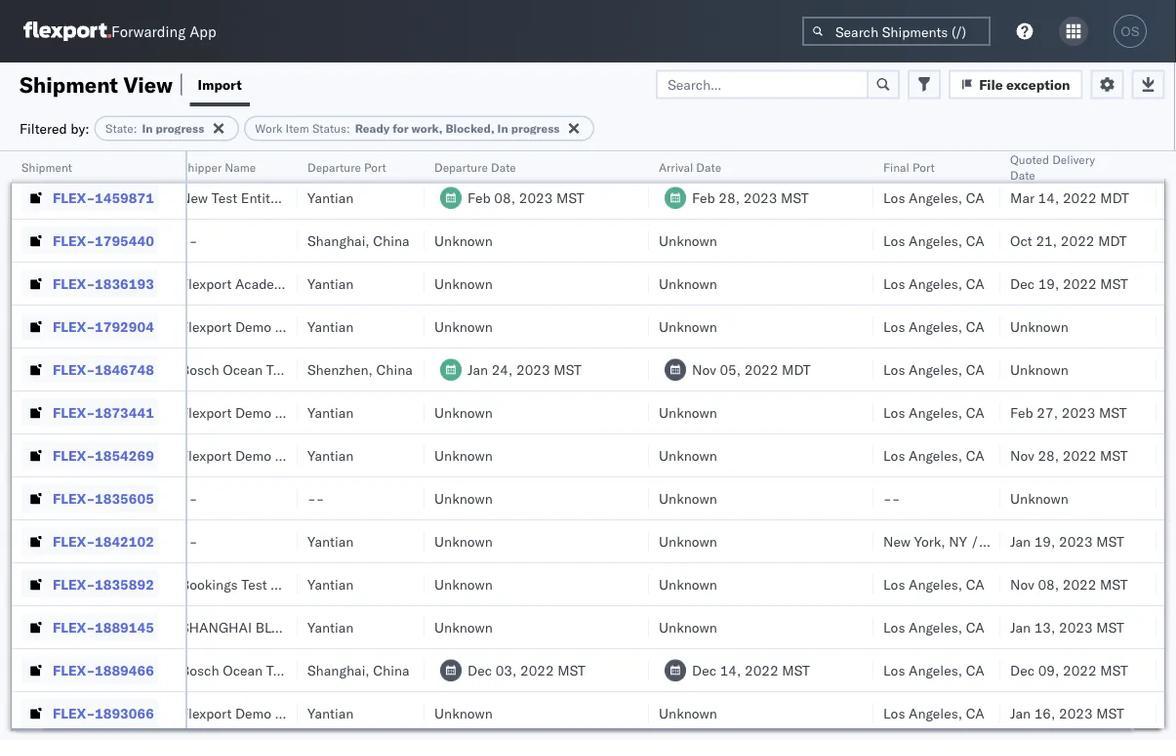 Task type: vqa. For each thing, say whether or not it's contained in the screenshot.
12th LOS ANGELES, CA
yes



Task type: locate. For each thing, give the bounding box(es) containing it.
final port
[[884, 160, 935, 174]]

flex-1753592 button
[[21, 141, 158, 168]]

mst for jan 19, 2023 mst
[[1097, 533, 1125, 550]]

co.
[[327, 318, 346, 335], [327, 404, 346, 421], [327, 447, 346, 464], [200, 576, 219, 593], [327, 704, 346, 722]]

1 vertical spatial bookings test consignee
[[181, 576, 336, 593]]

2 : from the left
[[347, 121, 350, 136]]

port right final
[[913, 160, 935, 174]]

feb
[[468, 189, 491, 206], [692, 189, 715, 206], [1011, 404, 1034, 421]]

1 vertical spatial shipment
[[21, 160, 72, 174]]

flexport academy (us) inc.
[[54, 275, 231, 292]]

shanghai, china down ltd
[[308, 662, 410, 679]]

5 los angeles, ca from the top
[[884, 318, 985, 335]]

flex- inside flex-1842102 button
[[53, 533, 95, 550]]

ocean down inc.
[[223, 361, 263, 378]]

1 vertical spatial 14,
[[720, 662, 741, 679]]

0 horizontal spatial feb
[[468, 189, 491, 206]]

1 departure from the left
[[308, 160, 361, 174]]

flexport
[[54, 275, 105, 292], [181, 275, 232, 292], [181, 318, 232, 335], [181, 404, 232, 421], [181, 447, 232, 464], [54, 576, 105, 593], [181, 704, 232, 722]]

academy right inc.
[[235, 275, 292, 292]]

1 horizontal spatial 14,
[[1039, 189, 1060, 206]]

5 angeles, from the top
[[909, 318, 963, 335]]

flex-
[[53, 146, 95, 163], [53, 189, 95, 206], [53, 232, 95, 249], [53, 275, 95, 292], [53, 318, 95, 335], [53, 361, 95, 378], [53, 404, 95, 421], [53, 447, 95, 464], [53, 490, 95, 507], [53, 533, 95, 550], [53, 576, 95, 593], [53, 619, 95, 636], [53, 662, 95, 679], [53, 704, 95, 722]]

flex-1893066
[[53, 704, 154, 722]]

1 yantian from the top
[[308, 189, 354, 206]]

test right eloi
[[87, 447, 113, 464]]

item
[[286, 121, 309, 136]]

nov down feb 27, 2023 mst
[[1011, 447, 1035, 464]]

2 ca from the top
[[966, 189, 985, 206]]

academy up 1792904
[[108, 275, 165, 292]]

nov for nov 05, 2022 mdt
[[692, 361, 716, 378]]

bookings
[[54, 318, 111, 335], [181, 576, 238, 593], [54, 704, 111, 722]]

name
[[225, 160, 256, 174]]

flex-1889466 button
[[21, 657, 158, 684]]

test down 1836193
[[114, 318, 140, 335]]

08, down departure date button
[[494, 189, 516, 206]]

flex-1753592
[[53, 146, 154, 163]]

flex-1792904 button
[[21, 313, 158, 340]]

mst for dec 19, 2022 mst
[[1101, 275, 1129, 292]]

1 horizontal spatial 08,
[[1038, 576, 1060, 593]]

2 shanghai, from the top
[[308, 662, 370, 679]]

13,
[[1035, 619, 1056, 636]]

demo
[[235, 318, 272, 335], [235, 404, 272, 421], [235, 447, 272, 464], [108, 576, 145, 593], [235, 704, 272, 722]]

shipper name
[[181, 160, 256, 174]]

11 los from the top
[[884, 662, 906, 679]]

progress up sep 12, 2022 mdt
[[511, 121, 560, 136]]

apple
[[54, 146, 90, 163]]

1 horizontal spatial departure
[[435, 160, 488, 174]]

nov left 05,
[[692, 361, 716, 378]]

atlas
[[87, 619, 119, 636]]

2 horizontal spatial feb
[[1011, 404, 1034, 421]]

0 vertical spatial new
[[181, 189, 208, 206]]

2023
[[519, 189, 553, 206], [744, 189, 778, 206], [517, 361, 550, 378], [1062, 404, 1096, 421], [1059, 533, 1093, 550], [1059, 619, 1093, 636], [1059, 704, 1093, 722]]

8 flex- from the top
[[53, 447, 95, 464]]

jan for jan 13, 2023 mst
[[1011, 619, 1031, 636]]

1 shanghai, china from the top
[[308, 232, 410, 249]]

sep
[[468, 146, 491, 163]]

0 horizontal spatial new
[[54, 404, 81, 421]]

3 angeles, from the top
[[909, 232, 963, 249]]

28, down arrival date button
[[719, 189, 740, 206]]

1795440
[[95, 232, 154, 249]]

for
[[393, 121, 409, 136]]

2022 for mar 14, 2022 mdt
[[1063, 189, 1097, 206]]

0 horizontal spatial departure
[[308, 160, 361, 174]]

2022 for oct 24, 2022 mdt
[[1061, 146, 1095, 163]]

dec for dec 19, 2022 mst
[[1011, 275, 1035, 292]]

mst for dec 03, 2022 mst
[[558, 662, 586, 679]]

oct left 10,
[[692, 146, 715, 163]]

bluetech
[[256, 619, 326, 636]]

2022
[[520, 146, 554, 163], [743, 146, 777, 163], [1061, 146, 1095, 163], [1063, 189, 1097, 206], [1061, 232, 1095, 249], [1063, 275, 1097, 292], [745, 361, 779, 378], [1063, 447, 1097, 464], [1063, 576, 1097, 593], [520, 662, 554, 679], [745, 662, 779, 679], [1063, 662, 1097, 679]]

1 horizontal spatial new
[[181, 189, 208, 206]]

0 vertical spatial 24,
[[1036, 146, 1058, 163]]

1 resize handle column header from the left
[[21, 151, 44, 740]]

0 horizontal spatial 08,
[[494, 189, 516, 206]]

flexport academy (sz) ltd.
[[181, 275, 357, 292]]

dec
[[1011, 275, 1035, 292], [468, 662, 492, 679], [692, 662, 717, 679], [1011, 662, 1035, 679]]

flex- inside flex-1795440 button
[[53, 232, 95, 249]]

flex-1836193 button
[[21, 270, 158, 297]]

8 los from the top
[[884, 447, 906, 464]]

progress up (do
[[156, 121, 204, 136]]

6 resize handle column header from the left
[[626, 151, 649, 740]]

mdt down mar 14, 2022 mdt
[[1099, 232, 1127, 249]]

1 horizontal spatial academy
[[235, 275, 292, 292]]

12 los angeles, ca from the top
[[884, 704, 985, 722]]

flex- for 1835605
[[53, 490, 95, 507]]

1 horizontal spatial entity
[[241, 189, 277, 206]]

port for final port
[[913, 160, 935, 174]]

2022 for oct 21, 2022 mdt
[[1061, 232, 1095, 249]]

flex- inside flex-1873441 button
[[53, 404, 95, 421]]

5 los from the top
[[884, 318, 906, 335]]

1 vertical spatial new
[[54, 404, 81, 421]]

2023 for 27,
[[1062, 404, 1096, 421]]

los
[[884, 146, 906, 163], [884, 189, 906, 206], [884, 232, 906, 249], [884, 275, 906, 292], [884, 318, 906, 335], [884, 361, 906, 378], [884, 404, 906, 421], [884, 447, 906, 464], [884, 576, 906, 593], [884, 619, 906, 636], [884, 662, 906, 679], [884, 704, 906, 722]]

departure down blocked,
[[435, 160, 488, 174]]

in up the storage
[[142, 121, 153, 136]]

fake atlas
[[54, 619, 119, 636]]

1 port from the left
[[364, 160, 386, 174]]

flexport right 1873441
[[181, 404, 232, 421]]

28, down the 27,
[[1038, 447, 1060, 464]]

mdt up feb 08, 2023 mst
[[557, 146, 586, 163]]

1 vertical spatial 08,
[[1038, 576, 1060, 593]]

mdt for oct 10, 2022 mdt
[[780, 146, 809, 163]]

0 vertical spatial 14,
[[1039, 189, 1060, 206]]

flexport down inc.
[[181, 318, 232, 335]]

4 yantian from the top
[[308, 404, 354, 421]]

11 angeles, from the top
[[909, 662, 963, 679]]

flex- for 1842102
[[53, 533, 95, 550]]

1 vertical spatial shanghai,
[[308, 662, 370, 679]]

0 horizontal spatial academy
[[108, 275, 165, 292]]

4 resize handle column header from the left
[[274, 151, 298, 740]]

dec 14, 2022 mst
[[692, 662, 810, 679]]

2 departure from the left
[[435, 160, 488, 174]]

2 vertical spatial new
[[884, 533, 911, 550]]

mar
[[1011, 189, 1035, 206]]

1 vertical spatial shanghai, china
[[308, 662, 410, 679]]

/
[[971, 533, 980, 550]]

1 horizontal spatial 24,
[[1036, 146, 1058, 163]]

nov 28, 2022 mst
[[1011, 447, 1128, 464]]

7 flex- from the top
[[53, 404, 95, 421]]

1 horizontal spatial date
[[697, 160, 722, 174]]

9 flex- from the top
[[53, 490, 95, 507]]

china
[[373, 232, 410, 249], [376, 361, 413, 378], [373, 662, 410, 679]]

19, right newark,
[[1035, 533, 1056, 550]]

1 vertical spatial 24,
[[492, 361, 513, 378]]

resize handle column header for consignee
[[147, 151, 171, 740]]

resize handle column header for departure date
[[626, 151, 649, 740]]

0 horizontal spatial 24,
[[492, 361, 513, 378]]

state
[[106, 121, 133, 136]]

2022 for nov 08, 2022 mst
[[1063, 576, 1097, 593]]

flex-1846748 button
[[21, 356, 158, 383]]

feb down "departure date"
[[468, 189, 491, 206]]

10 flex- from the top
[[53, 533, 95, 550]]

0 vertical spatial shanghai, china
[[308, 232, 410, 249]]

13 flex- from the top
[[53, 662, 95, 679]]

academy for (sz)
[[235, 275, 292, 292]]

flex-1459871
[[53, 189, 154, 206]]

1 vertical spatial entity
[[114, 404, 150, 421]]

0 vertical spatial 08,
[[494, 189, 516, 206]]

quoted delivery date
[[1011, 152, 1096, 182]]

0 vertical spatial shipment
[[20, 71, 118, 98]]

departure down the 'status'
[[308, 160, 361, 174]]

test down shanghai bluetech co., ltd
[[266, 662, 292, 679]]

4 flex- from the top
[[53, 275, 95, 292]]

12 flex- from the top
[[53, 619, 95, 636]]

import
[[198, 76, 242, 93]]

nj
[[1038, 533, 1053, 550]]

flex- inside flex-1836193 button
[[53, 275, 95, 292]]

mdt for oct 24, 2022 mdt
[[1099, 146, 1127, 163]]

9 yantian from the top
[[308, 704, 354, 722]]

9 resize handle column header from the left
[[1134, 151, 1157, 740]]

0 horizontal spatial in
[[142, 121, 153, 136]]

mdt up the feb 28, 2023 mst at the top
[[780, 146, 809, 163]]

2023 for 13,
[[1059, 619, 1093, 636]]

flex- inside flex-1753592 button
[[53, 146, 95, 163]]

test down 1792904
[[139, 361, 165, 378]]

shipper
[[181, 160, 222, 174], [275, 318, 323, 335], [275, 404, 323, 421], [275, 447, 323, 464], [148, 576, 196, 593], [275, 704, 323, 722]]

0 horizontal spatial 14,
[[720, 662, 741, 679]]

flex- inside flex-1835605 button
[[53, 490, 95, 507]]

state : in progress
[[106, 121, 204, 136]]

bookings test consignee down '1889466'
[[54, 704, 209, 722]]

10 angeles, from the top
[[909, 619, 963, 636]]

mst for nov 08, 2022 mst
[[1101, 576, 1128, 593]]

oct
[[692, 146, 715, 163], [1011, 146, 1033, 163], [1011, 232, 1033, 249]]

date for arrival date
[[697, 160, 722, 174]]

14 flex- from the top
[[53, 704, 95, 722]]

0 vertical spatial entity
[[241, 189, 277, 206]]

7 resize handle column header from the left
[[850, 151, 874, 740]]

2022 for dec 14, 2022 mst
[[745, 662, 779, 679]]

entity for new test entity
[[114, 404, 150, 421]]

5 resize handle column header from the left
[[401, 151, 425, 740]]

bosch ocean test down shanghai on the left bottom
[[181, 662, 292, 679]]

2 horizontal spatial new
[[884, 533, 911, 550]]

ocean
[[96, 361, 136, 378], [223, 361, 263, 378], [96, 662, 136, 679], [223, 662, 263, 679]]

shipment inside button
[[21, 160, 72, 174]]

1 horizontal spatial port
[[913, 160, 935, 174]]

entity left 2
[[241, 189, 277, 206]]

0 vertical spatial nov
[[692, 361, 716, 378]]

bookings up shanghai on the left bottom
[[181, 576, 238, 593]]

bookings test consignee down 1836193
[[54, 318, 209, 335]]

flex-1795440
[[53, 232, 154, 249]]

0 horizontal spatial port
[[364, 160, 386, 174]]

china down departure port button at the left top of page
[[373, 232, 410, 249]]

1 vertical spatial 28,
[[1038, 447, 1060, 464]]

flexport right 1836193
[[181, 275, 232, 292]]

5 flex- from the top
[[53, 318, 95, 335]]

oct 10, 2022 mdt
[[692, 146, 809, 163]]

24,
[[1036, 146, 1058, 163], [492, 361, 513, 378]]

3 ca from the top
[[966, 232, 985, 249]]

consignee
[[54, 160, 110, 174], [144, 318, 209, 335], [271, 576, 336, 593], [144, 704, 209, 722]]

mdt right 05,
[[782, 361, 811, 378]]

2 vertical spatial china
[[373, 662, 410, 679]]

19, down 21,
[[1039, 275, 1060, 292]]

flex- for 1873441
[[53, 404, 95, 421]]

bosch ocean test down inc.
[[181, 361, 292, 378]]

date for departure date
[[491, 160, 516, 174]]

feb left the 27,
[[1011, 404, 1034, 421]]

2 resize handle column header from the left
[[147, 151, 171, 740]]

6 ca from the top
[[966, 361, 985, 378]]

in up 12,
[[498, 121, 508, 136]]

flex- inside flex-1835892 button
[[53, 576, 95, 593]]

1 shanghai, from the top
[[308, 232, 370, 249]]

1846748
[[95, 361, 154, 378]]

2 academy from the left
[[235, 275, 292, 292]]

1 horizontal spatial :
[[347, 121, 350, 136]]

test down shipper name
[[212, 189, 237, 206]]

2022 for dec 03, 2022 mst
[[520, 662, 554, 679]]

port down "ready"
[[364, 160, 386, 174]]

flex-1889145 button
[[21, 614, 158, 641]]

co.,
[[329, 619, 357, 636]]

feb 27, 2023 mst
[[1011, 404, 1127, 421]]

shipper inside button
[[181, 160, 222, 174]]

oct up mar
[[1011, 146, 1033, 163]]

1 horizontal spatial feb
[[692, 189, 715, 206]]

2022 for sep 12, 2022 mdt
[[520, 146, 554, 163]]

new test entity 2
[[181, 189, 289, 206]]

file exception button
[[949, 70, 1083, 99], [949, 70, 1083, 99]]

8 resize handle column header from the left
[[977, 151, 1001, 740]]

7 los from the top
[[884, 404, 906, 421]]

forwarding app
[[111, 22, 216, 41]]

bookings test consignee up shanghai bluetech co., ltd
[[181, 576, 336, 593]]

flex- inside 'button'
[[53, 361, 95, 378]]

shanghai, up ltd.
[[308, 232, 370, 249]]

1842102
[[95, 533, 154, 550]]

shanghai, china up ltd.
[[308, 232, 410, 249]]

05,
[[720, 361, 741, 378]]

6 angeles, from the top
[[909, 361, 963, 378]]

2 flex- from the top
[[53, 189, 95, 206]]

china down ltd
[[373, 662, 410, 679]]

08, down nj
[[1038, 576, 1060, 593]]

081801
[[116, 447, 167, 464]]

2 horizontal spatial date
[[1011, 167, 1036, 182]]

flex-1835605 button
[[21, 485, 158, 512]]

3 resize handle column header from the left
[[162, 151, 186, 740]]

0 horizontal spatial progress
[[156, 121, 204, 136]]

flex-1873441 button
[[21, 399, 158, 426]]

0 horizontal spatial entity
[[114, 404, 150, 421]]

entity up the 1854269
[[114, 404, 150, 421]]

ocean down 1889145
[[96, 662, 136, 679]]

jan 13, 2023 mst
[[1011, 619, 1125, 636]]

0 vertical spatial 19,
[[1039, 275, 1060, 292]]

eloi test 081801
[[54, 447, 167, 464]]

2 progress from the left
[[511, 121, 560, 136]]

12 ca from the top
[[966, 704, 985, 722]]

shipment
[[20, 71, 118, 98], [21, 160, 72, 174]]

flexport right 1893066
[[181, 704, 232, 722]]

1 vertical spatial bookings
[[181, 576, 238, 593]]

(do
[[166, 146, 195, 163]]

flex- inside flex-1889145 button
[[53, 619, 95, 636]]

2 port from the left
[[913, 160, 935, 174]]

6 flex- from the top
[[53, 361, 95, 378]]

mdt for mar 14, 2022 mdt
[[1101, 189, 1130, 206]]

resize handle column header
[[21, 151, 44, 740], [147, 151, 171, 740], [162, 151, 186, 740], [274, 151, 298, 740], [401, 151, 425, 740], [626, 151, 649, 740], [850, 151, 874, 740], [977, 151, 1001, 740], [1134, 151, 1157, 740]]

new for new test entity
[[54, 404, 81, 421]]

5 yantian from the top
[[308, 447, 354, 464]]

0 horizontal spatial :
[[133, 121, 137, 136]]

flex- inside flex-1889466 button
[[53, 662, 95, 679]]

china right the 'shenzhen,'
[[376, 361, 413, 378]]

flexport demo shipper co.
[[181, 318, 346, 335], [181, 404, 346, 421], [181, 447, 346, 464], [54, 576, 219, 593], [181, 704, 346, 722]]

feb down arrival date
[[692, 189, 715, 206]]

new left 'york,'
[[884, 533, 911, 550]]

: left "ready"
[[347, 121, 350, 136]]

work
[[255, 121, 283, 136]]

2 vertical spatial nov
[[1011, 576, 1035, 593]]

0 horizontal spatial date
[[491, 160, 516, 174]]

inc.
[[207, 275, 231, 292]]

bookings test consignee
[[54, 318, 209, 335], [181, 576, 336, 593], [54, 704, 209, 722]]

3 flex- from the top
[[53, 232, 95, 249]]

: up the storage
[[133, 121, 137, 136]]

jan 19, 2023 mst
[[1011, 533, 1125, 550]]

1 los angeles, ca from the top
[[884, 146, 985, 163]]

flex-1795440 button
[[21, 227, 158, 254]]

1 academy from the left
[[108, 275, 165, 292]]

12 los from the top
[[884, 704, 906, 722]]

flex- inside flex-1792904 button
[[53, 318, 95, 335]]

new down shipper name
[[181, 189, 208, 206]]

flex- inside flex-1459871 button
[[53, 189, 95, 206]]

shanghai, down co., on the bottom of the page
[[308, 662, 370, 679]]

1889145
[[95, 619, 154, 636]]

flexport right 081801
[[181, 447, 232, 464]]

2 shanghai, china from the top
[[308, 662, 410, 679]]

new up eloi
[[54, 404, 81, 421]]

bookings down flex-1836193 button
[[54, 318, 111, 335]]

9 los angeles, ca from the top
[[884, 576, 985, 593]]

2023 for 19,
[[1059, 533, 1093, 550]]

24, for jan
[[492, 361, 513, 378]]

11 flex- from the top
[[53, 576, 95, 593]]

shipment down filtered
[[21, 160, 72, 174]]

0 vertical spatial shanghai,
[[308, 232, 370, 249]]

0 horizontal spatial 28,
[[719, 189, 740, 206]]

1 vertical spatial 19,
[[1035, 533, 1056, 550]]

mdt right delivery on the top
[[1099, 146, 1127, 163]]

2022 for oct 10, 2022 mdt
[[743, 146, 777, 163]]

final
[[884, 160, 910, 174]]

oct left 21,
[[1011, 232, 1033, 249]]

1 angeles, from the top
[[909, 146, 963, 163]]

Search Shipments (/) text field
[[803, 17, 991, 46]]

0 vertical spatial 28,
[[719, 189, 740, 206]]

bookings down flex-1889466 button at the bottom
[[54, 704, 111, 722]]

1 flex- from the top
[[53, 146, 95, 163]]

flex- inside flex-1893066 button
[[53, 704, 95, 722]]

quoted delivery date button
[[1001, 147, 1138, 183]]

1 horizontal spatial in
[[498, 121, 508, 136]]

ltd
[[361, 619, 384, 636]]

3 los from the top
[[884, 232, 906, 249]]

2023 for 24,
[[517, 361, 550, 378]]

2 los angeles, ca from the top
[[884, 189, 985, 206]]

2022 for dec 09, 2022 mst
[[1063, 662, 1097, 679]]

09,
[[1039, 662, 1060, 679]]

mdt down quoted delivery date button
[[1101, 189, 1130, 206]]

1 horizontal spatial 28,
[[1038, 447, 1060, 464]]

shipment up by:
[[20, 71, 118, 98]]

jan for jan 16, 2023 mst
[[1011, 704, 1031, 722]]

1 horizontal spatial progress
[[511, 121, 560, 136]]

resize handle column header for quoted delivery date
[[1134, 151, 1157, 740]]

nov down newark,
[[1011, 576, 1035, 593]]

1 vertical spatial nov
[[1011, 447, 1035, 464]]

oct for oct 21, 2022 mdt
[[1011, 232, 1033, 249]]

flex- inside button
[[53, 447, 95, 464]]

3 los angeles, ca from the top
[[884, 232, 985, 249]]

mar 14, 2022 mdt
[[1011, 189, 1130, 206]]



Task type: describe. For each thing, give the bounding box(es) containing it.
1836193
[[95, 275, 154, 292]]

consignee inside button
[[54, 160, 110, 174]]

departure date
[[435, 160, 516, 174]]

5 ca from the top
[[966, 318, 985, 335]]

mst for jan 24, 2023 mst
[[554, 361, 582, 378]]

flex-1873441
[[53, 404, 154, 421]]

flex- for 1854269
[[53, 447, 95, 464]]

shipment for shipment
[[21, 160, 72, 174]]

8 yantian from the top
[[308, 619, 354, 636]]

dec 09, 2022 mst
[[1011, 662, 1129, 679]]

flex- for 1846748
[[53, 361, 95, 378]]

nov for nov 28, 2022 mst
[[1011, 447, 1035, 464]]

1792904
[[95, 318, 154, 335]]

1753592
[[95, 146, 154, 163]]

14, for mar
[[1039, 189, 1060, 206]]

shipment view
[[20, 71, 173, 98]]

departure for departure date
[[435, 160, 488, 174]]

flex- for 1889145
[[53, 619, 95, 636]]

2022 for dec 19, 2022 mst
[[1063, 275, 1097, 292]]

12,
[[495, 146, 516, 163]]

1893066
[[95, 704, 154, 722]]

jan 24, 2023 mst
[[468, 361, 582, 378]]

ocean up 1873441
[[96, 361, 136, 378]]

ltd.
[[332, 275, 357, 292]]

test left the 'shenzhen,'
[[266, 361, 292, 378]]

6 los angeles, ca from the top
[[884, 361, 985, 378]]

file
[[979, 76, 1003, 93]]

flexport up fake atlas on the bottom of the page
[[54, 576, 105, 593]]

mst for jan 16, 2023 mst
[[1097, 704, 1125, 722]]

08, for nov
[[1038, 576, 1060, 593]]

os button
[[1108, 9, 1153, 54]]

1 ca from the top
[[966, 146, 985, 163]]

7 los angeles, ca from the top
[[884, 404, 985, 421]]

7 yantian from the top
[[308, 576, 354, 593]]

24, for oct
[[1036, 146, 1058, 163]]

departure port
[[308, 160, 386, 174]]

nov 08, 2022 mst
[[1011, 576, 1128, 593]]

flex- for 1836193
[[53, 275, 95, 292]]

08, for feb
[[494, 189, 516, 206]]

bosch ocean test up the flex-1873441
[[54, 361, 165, 378]]

shipment button
[[12, 155, 166, 175]]

resize handle column header for departure port
[[401, 151, 425, 740]]

bosch down flex-1792904 button
[[54, 361, 92, 378]]

bosch ocean test down flex-1889145
[[54, 662, 165, 679]]

feb 08, 2023 mst
[[468, 189, 584, 206]]

dec 19, 2022 mst
[[1011, 275, 1129, 292]]

mdt for nov 05, 2022 mdt
[[782, 361, 811, 378]]

1 vertical spatial china
[[376, 361, 413, 378]]

21,
[[1036, 232, 1058, 249]]

2 vertical spatial bookings test consignee
[[54, 704, 209, 722]]

os
[[1121, 24, 1140, 39]]

flex- for 1795440
[[53, 232, 95, 249]]

1 progress from the left
[[156, 121, 204, 136]]

oct for oct 10, 2022 mdt
[[692, 146, 715, 163]]

flex- for 1835892
[[53, 576, 95, 593]]

1889466
[[95, 662, 154, 679]]

mdt for sep 12, 2022 mdt
[[557, 146, 586, 163]]

0 vertical spatial china
[[373, 232, 410, 249]]

not
[[198, 146, 225, 163]]

blocked,
[[446, 121, 495, 136]]

view
[[123, 71, 173, 98]]

2 los from the top
[[884, 189, 906, 206]]

11 ca from the top
[[966, 662, 985, 679]]

dec for dec 09, 2022 mst
[[1011, 662, 1035, 679]]

11 los angeles, ca from the top
[[884, 662, 985, 679]]

9 ca from the top
[[966, 576, 985, 593]]

flex-1836193
[[53, 275, 154, 292]]

forwarding
[[111, 22, 186, 41]]

shipment for shipment view
[[20, 71, 118, 98]]

7 ca from the top
[[966, 404, 985, 421]]

10 los from the top
[[884, 619, 906, 636]]

nov for nov 08, 2022 mst
[[1011, 576, 1035, 593]]

departure for departure port
[[308, 160, 361, 174]]

feb for feb 28, 2023 mst
[[692, 189, 715, 206]]

mst for jan 13, 2023 mst
[[1097, 619, 1125, 636]]

resize handle column header for arrival date
[[850, 151, 874, 740]]

mst for dec 09, 2022 mst
[[1101, 662, 1129, 679]]

import button
[[190, 62, 250, 106]]

departure date button
[[425, 155, 630, 175]]

entity for new test entity 2
[[241, 189, 277, 206]]

6 yantian from the top
[[308, 533, 354, 550]]

shanghai bluetech co., ltd
[[181, 619, 384, 636]]

bosch down shanghai on the left bottom
[[181, 662, 219, 679]]

so
[[93, 146, 112, 163]]

14, for dec
[[720, 662, 741, 679]]

mdt for oct 21, 2022 mdt
[[1099, 232, 1127, 249]]

2023 for 16,
[[1059, 704, 1093, 722]]

2023 for 08,
[[519, 189, 553, 206]]

work,
[[412, 121, 443, 136]]

flex-1835605
[[53, 490, 154, 507]]

19, for 2022
[[1039, 275, 1060, 292]]

fake
[[54, 619, 83, 636]]

flex-1846748
[[53, 361, 154, 378]]

flex-1792904
[[53, 318, 154, 335]]

feb 28, 2023 mst
[[692, 189, 809, 206]]

filtered by:
[[20, 120, 89, 137]]

ready
[[355, 121, 390, 136]]

1854269
[[95, 447, 154, 464]]

new test entity
[[54, 404, 150, 421]]

(sz)
[[296, 275, 329, 292]]

2 vertical spatial bookings
[[54, 704, 111, 722]]

mst for feb 27, 2023 mst
[[1100, 404, 1127, 421]]

4 angeles, from the top
[[909, 275, 963, 292]]

resize handle column header for final port
[[977, 151, 1001, 740]]

2
[[281, 189, 289, 206]]

oct for oct 24, 2022 mdt
[[1011, 146, 1033, 163]]

eloi
[[54, 447, 83, 464]]

newark,
[[983, 533, 1034, 550]]

bosch right 1846748
[[181, 361, 219, 378]]

jan 16, 2023 mst
[[1011, 704, 1125, 722]]

2023 for 28,
[[744, 189, 778, 206]]

new for new test entity 2
[[181, 189, 208, 206]]

flex-1854269
[[53, 447, 154, 464]]

jan for jan 19, 2023 mst
[[1011, 533, 1031, 550]]

ocean down shanghai on the left bottom
[[223, 662, 263, 679]]

jan for jan 24, 2023 mst
[[468, 361, 488, 378]]

2022 for nov 05, 2022 mdt
[[745, 361, 779, 378]]

flex- for 1893066
[[53, 704, 95, 722]]

flex-1835892
[[53, 576, 154, 593]]

resize handle column header for shipment
[[162, 151, 186, 740]]

apple so storage (do not use)
[[54, 146, 264, 163]]

3 yantian from the top
[[308, 318, 354, 335]]

oct 24, 2022 mdt
[[1011, 146, 1127, 163]]

use)
[[229, 146, 264, 163]]

mst for nov 28, 2022 mst
[[1101, 447, 1128, 464]]

vandelay
[[54, 189, 110, 206]]

1835605
[[95, 490, 154, 507]]

27,
[[1037, 404, 1059, 421]]

shanghai
[[181, 619, 252, 636]]

flex-1459871 button
[[21, 184, 158, 211]]

1835892
[[95, 576, 154, 593]]

(us)
[[169, 275, 204, 292]]

Search... text field
[[656, 70, 869, 99]]

feb for feb 27, 2023 mst
[[1011, 404, 1034, 421]]

date inside quoted delivery date
[[1011, 167, 1036, 182]]

0 vertical spatial bookings test consignee
[[54, 318, 209, 335]]

academy for (us)
[[108, 275, 165, 292]]

2 in from the left
[[498, 121, 508, 136]]

new york, ny / newark, nj
[[884, 533, 1053, 550]]

flexport down flex-1795440 button
[[54, 275, 105, 292]]

flex-1842102
[[53, 533, 154, 550]]

dec for dec 14, 2022 mst
[[692, 662, 717, 679]]

12 angeles, from the top
[[909, 704, 963, 722]]

19, for 2023
[[1035, 533, 1056, 550]]

status
[[312, 121, 347, 136]]

flex-1889466
[[53, 662, 154, 679]]

2022 for nov 28, 2022 mst
[[1063, 447, 1097, 464]]

new for new york, ny / newark, nj
[[884, 533, 911, 550]]

resize handle column header for shipper name
[[274, 151, 298, 740]]

test up flex-1854269
[[85, 404, 111, 421]]

1 in from the left
[[142, 121, 153, 136]]

2 yantian from the top
[[308, 275, 354, 292]]

test up shanghai bluetech co., ltd
[[241, 576, 267, 593]]

flex-1842102 button
[[21, 528, 158, 555]]

28, for nov
[[1038, 447, 1060, 464]]

mst for feb 28, 2023 mst
[[781, 189, 809, 206]]

sep 12, 2022 mdt
[[468, 146, 586, 163]]

2 angeles, from the top
[[909, 189, 963, 206]]

flex- for 1459871
[[53, 189, 95, 206]]

10 ca from the top
[[966, 619, 985, 636]]

8 angeles, from the top
[[909, 447, 963, 464]]

4 ca from the top
[[966, 275, 985, 292]]

shipper name button
[[171, 155, 278, 175]]

0 vertical spatial bookings
[[54, 318, 111, 335]]

8 los angeles, ca from the top
[[884, 447, 985, 464]]

test up 1893066
[[139, 662, 165, 679]]

8 ca from the top
[[966, 447, 985, 464]]

file exception
[[979, 76, 1071, 93]]

1873441
[[95, 404, 154, 421]]

dec 03, 2022 mst
[[468, 662, 586, 679]]

storage
[[115, 146, 163, 163]]

6 los from the top
[[884, 361, 906, 378]]

9 los from the top
[[884, 576, 906, 593]]

9 angeles, from the top
[[909, 576, 963, 593]]

quoted
[[1011, 152, 1050, 166]]

1 los from the top
[[884, 146, 906, 163]]

test down '1889466'
[[114, 704, 140, 722]]

nov 05, 2022 mdt
[[692, 361, 811, 378]]

feb for feb 08, 2023 mst
[[468, 189, 491, 206]]

10 los angeles, ca from the top
[[884, 619, 985, 636]]

dec for dec 03, 2022 mst
[[468, 662, 492, 679]]

mst for feb 08, 2023 mst
[[557, 189, 584, 206]]

flex-1889145
[[53, 619, 154, 636]]

app
[[190, 22, 216, 41]]

mst for dec 14, 2022 mst
[[782, 662, 810, 679]]

4 los from the top
[[884, 275, 906, 292]]

bosch down fake
[[54, 662, 92, 679]]

flex- for 1792904
[[53, 318, 95, 335]]

4 los angeles, ca from the top
[[884, 275, 985, 292]]

work item status : ready for work, blocked, in progress
[[255, 121, 560, 136]]

ny
[[949, 533, 968, 550]]

flex- for 1753592
[[53, 146, 95, 163]]

flexport. image
[[23, 21, 111, 41]]

arrival date button
[[649, 155, 854, 175]]

flex- for 1889466
[[53, 662, 95, 679]]

7 angeles, from the top
[[909, 404, 963, 421]]

port for departure port
[[364, 160, 386, 174]]

28, for feb
[[719, 189, 740, 206]]

1 : from the left
[[133, 121, 137, 136]]



